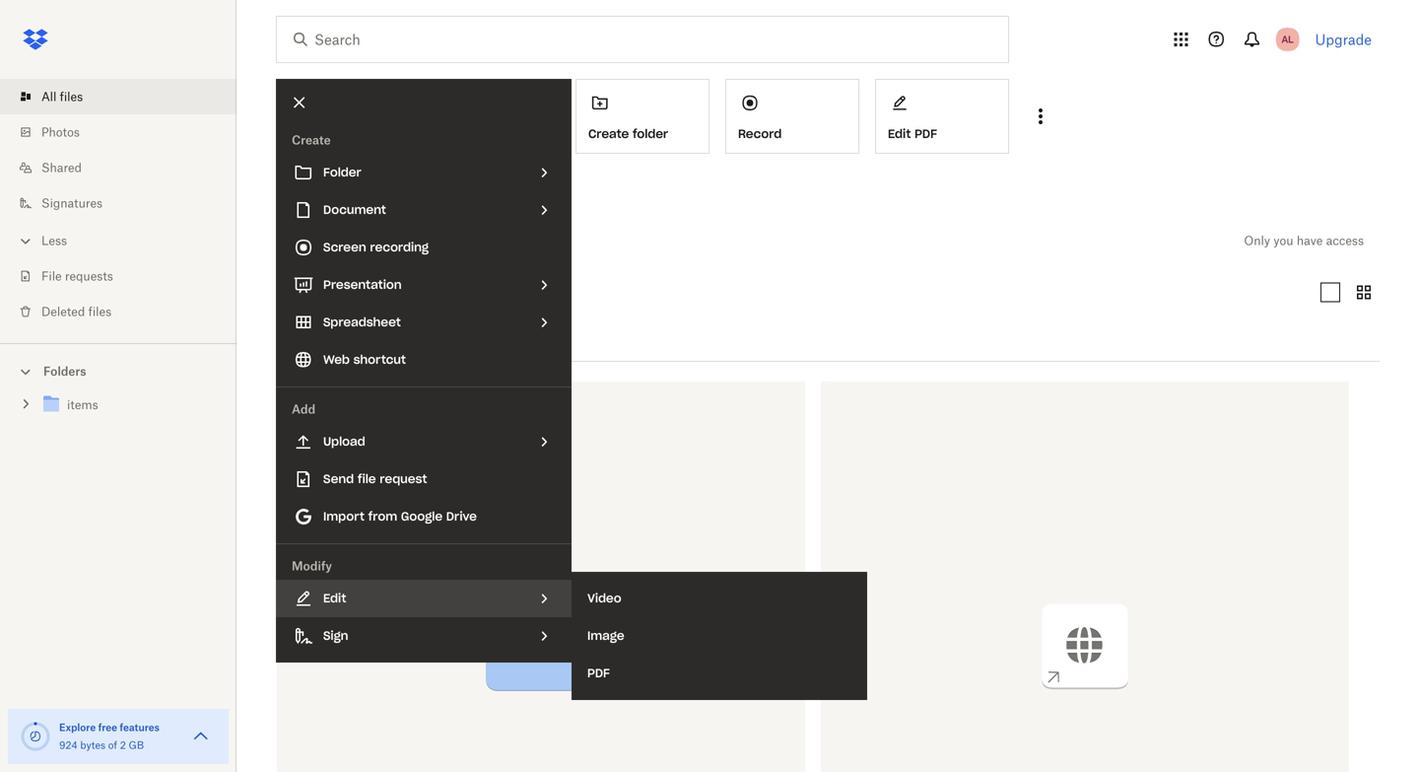 Task type: describe. For each thing, give the bounding box(es) containing it.
upload
[[323, 434, 365, 449]]

send file request menu item
[[276, 460, 572, 498]]

you
[[1274, 233, 1294, 248]]

add
[[292, 402, 316, 417]]

screen
[[323, 240, 367, 255]]

gb
[[129, 739, 144, 751]]

upload menu item
[[276, 423, 572, 460]]

1 horizontal spatial all files
[[276, 229, 341, 252]]

edit pdf button
[[876, 79, 1010, 154]]

your
[[384, 177, 413, 194]]

only
[[1245, 233, 1271, 248]]

photos
[[41, 125, 80, 140]]

file, money.web row
[[821, 382, 1350, 772]]

shared link
[[16, 150, 237, 185]]

sign
[[323, 628, 349, 643]]

folders button
[[0, 356, 237, 385]]

less image
[[16, 231, 35, 251]]

from for suggested
[[350, 177, 381, 194]]

924
[[59, 739, 78, 751]]

create folder button
[[576, 79, 710, 154]]

menu containing video
[[572, 572, 868, 700]]

activity
[[417, 177, 464, 194]]

edit for edit
[[323, 591, 346, 606]]

suggested from your activity
[[275, 177, 464, 194]]

image
[[588, 628, 625, 643]]

access
[[1327, 233, 1365, 248]]

folder
[[323, 165, 362, 180]]

free
[[98, 721, 117, 734]]

deleted
[[41, 304, 85, 319]]

spreadsheet menu item
[[276, 304, 572, 341]]

file requests
[[41, 269, 113, 283]]

folders
[[43, 364, 86, 379]]

edit for edit pdf
[[888, 126, 911, 141]]

upgrade link
[[1316, 31, 1373, 48]]

menu containing folder
[[276, 79, 572, 663]]

files for deleted files link
[[88, 304, 112, 319]]

send file request
[[323, 471, 427, 487]]

presentation menu item
[[276, 266, 572, 304]]

create folder
[[589, 126, 669, 141]]

shared
[[41, 160, 82, 175]]

document
[[323, 202, 386, 217]]

features
[[120, 721, 160, 734]]

document menu item
[[276, 191, 572, 229]]

all files inside all files link
[[41, 89, 83, 104]]

signatures link
[[16, 185, 237, 221]]

requests
[[65, 269, 113, 283]]

web shortcut menu item
[[276, 341, 572, 379]]

files for all files link
[[60, 89, 83, 104]]

only you have access
[[1245, 233, 1365, 248]]

close image
[[283, 86, 316, 119]]

list containing all files
[[0, 67, 237, 343]]

pdf inside menu
[[588, 666, 610, 681]]

presentation
[[323, 277, 402, 292]]

spreadsheet
[[323, 315, 401, 330]]



Task type: locate. For each thing, give the bounding box(es) containing it.
record button
[[726, 79, 860, 154]]

1 horizontal spatial edit
[[888, 126, 911, 141]]

2
[[120, 739, 126, 751]]

all inside all files link
[[41, 89, 57, 104]]

create
[[589, 126, 629, 141], [292, 133, 331, 147]]

file requests link
[[16, 258, 237, 294]]

recents
[[292, 285, 337, 300]]

recording
[[370, 240, 429, 255]]

1 vertical spatial from
[[368, 509, 398, 524]]

all
[[41, 89, 57, 104], [276, 229, 297, 252]]

from
[[350, 177, 381, 194], [368, 509, 398, 524]]

starred
[[376, 285, 419, 300]]

web shortcut
[[323, 352, 406, 367]]

file
[[41, 269, 62, 283]]

edit
[[888, 126, 911, 141], [323, 591, 346, 606]]

send
[[323, 471, 354, 487]]

starred button
[[361, 277, 435, 308]]

folder, items row
[[277, 382, 806, 772]]

upgrade
[[1316, 31, 1373, 48]]

explore free features 924 bytes of 2 gb
[[59, 721, 160, 751]]

1 horizontal spatial files
[[88, 304, 112, 319]]

0 vertical spatial edit
[[888, 126, 911, 141]]

0 vertical spatial all files
[[41, 89, 83, 104]]

list
[[0, 67, 237, 343]]

all files
[[41, 89, 83, 104], [276, 229, 341, 252]]

dropbox image
[[16, 20, 55, 59]]

create left folder
[[589, 126, 629, 141]]

1 vertical spatial pdf
[[588, 666, 610, 681]]

0 vertical spatial from
[[350, 177, 381, 194]]

bytes
[[80, 739, 106, 751]]

import from google drive
[[323, 509, 477, 524]]

shortcut
[[354, 352, 406, 367]]

file
[[358, 471, 376, 487]]

sign menu item
[[276, 617, 572, 655]]

explore
[[59, 721, 96, 734]]

from inside menu item
[[368, 509, 398, 524]]

photos link
[[16, 114, 237, 150]]

screen recording menu item
[[276, 229, 572, 266]]

1 vertical spatial all
[[276, 229, 297, 252]]

name button
[[276, 330, 442, 353]]

all files link
[[16, 79, 237, 114]]

request
[[380, 471, 427, 487]]

all files list item
[[0, 79, 237, 114]]

1 horizontal spatial create
[[589, 126, 629, 141]]

2 horizontal spatial files
[[303, 229, 341, 252]]

edit menu item
[[276, 580, 572, 617]]

suggested
[[275, 177, 346, 194]]

drive
[[446, 509, 477, 524]]

signatures
[[41, 196, 103, 211]]

files inside list item
[[60, 89, 83, 104]]

files
[[60, 89, 83, 104], [303, 229, 341, 252], [88, 304, 112, 319]]

create inside the create folder button
[[589, 126, 629, 141]]

edit inside menu item
[[323, 591, 346, 606]]

deleted files
[[41, 304, 112, 319]]

edit pdf
[[888, 126, 938, 141]]

create down close image
[[292, 133, 331, 147]]

create for create folder
[[589, 126, 629, 141]]

pdf inside button
[[915, 126, 938, 141]]

google
[[401, 509, 443, 524]]

from up document
[[350, 177, 381, 194]]

name
[[276, 333, 316, 350]]

of
[[108, 739, 117, 751]]

0 horizontal spatial all files
[[41, 89, 83, 104]]

0 horizontal spatial all
[[41, 89, 57, 104]]

web
[[323, 352, 350, 367]]

from for import
[[368, 509, 398, 524]]

menu
[[276, 79, 572, 663], [572, 572, 868, 700]]

deleted files link
[[16, 294, 237, 329]]

pdf
[[915, 126, 938, 141], [588, 666, 610, 681]]

1 vertical spatial files
[[303, 229, 341, 252]]

2 vertical spatial files
[[88, 304, 112, 319]]

all files up photos
[[41, 89, 83, 104]]

record
[[739, 126, 782, 141]]

files right deleted
[[88, 304, 112, 319]]

1 vertical spatial all files
[[276, 229, 341, 252]]

create for create
[[292, 133, 331, 147]]

files down document
[[303, 229, 341, 252]]

1 horizontal spatial pdf
[[915, 126, 938, 141]]

create inside menu
[[292, 133, 331, 147]]

recents button
[[276, 277, 353, 308]]

video
[[588, 591, 622, 606]]

edit inside button
[[888, 126, 911, 141]]

import
[[323, 509, 365, 524]]

modify
[[292, 559, 332, 573]]

0 vertical spatial pdf
[[915, 126, 938, 141]]

all left screen
[[276, 229, 297, 252]]

1 horizontal spatial all
[[276, 229, 297, 252]]

folder
[[633, 126, 669, 141]]

have
[[1297, 233, 1324, 248]]

folder menu item
[[276, 154, 572, 191]]

0 horizontal spatial create
[[292, 133, 331, 147]]

files up photos
[[60, 89, 83, 104]]

all files up recents button
[[276, 229, 341, 252]]

1 vertical spatial edit
[[323, 591, 346, 606]]

import from google drive menu item
[[276, 498, 572, 535]]

0 horizontal spatial pdf
[[588, 666, 610, 681]]

less
[[41, 233, 67, 248]]

0 vertical spatial files
[[60, 89, 83, 104]]

0 horizontal spatial edit
[[323, 591, 346, 606]]

0 vertical spatial all
[[41, 89, 57, 104]]

screen recording
[[323, 240, 429, 255]]

quota usage element
[[20, 721, 51, 752]]

0 horizontal spatial files
[[60, 89, 83, 104]]

all up photos
[[41, 89, 57, 104]]

from down send file request
[[368, 509, 398, 524]]



Task type: vqa. For each thing, say whether or not it's contained in the screenshot.
Deleted files
yes



